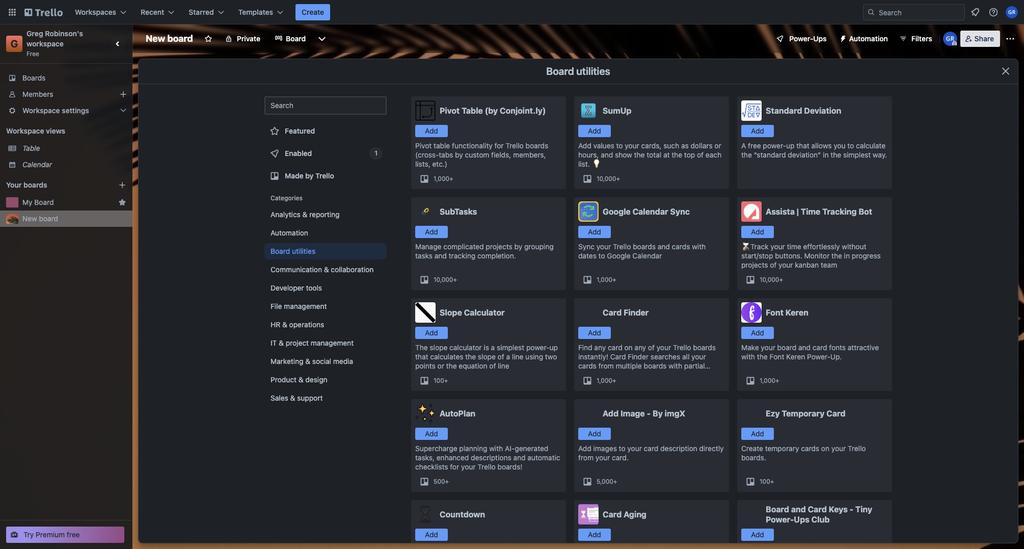 Task type: locate. For each thing, give the bounding box(es) containing it.
for down enhanced
[[450, 462, 460, 471]]

automation down search image
[[850, 34, 889, 43]]

& down board utilities link
[[324, 265, 329, 274]]

premium
[[36, 530, 65, 539]]

100 +
[[434, 377, 448, 384], [760, 478, 775, 485]]

card up club
[[809, 505, 827, 514]]

& inside marketing & social media link
[[306, 357, 311, 366]]

card
[[603, 308, 622, 317], [611, 352, 626, 361], [827, 409, 846, 418], [809, 505, 827, 514], [603, 510, 622, 519]]

management down "hr & operations" link
[[311, 339, 354, 347]]

create inside create button
[[302, 8, 324, 16]]

card inside find any card on any of your trello boards instantly! card finder searches all your cards from multiple boards with partial keyword matches.
[[611, 352, 626, 361]]

members link
[[0, 86, 133, 102]]

1,000 + down etc.)
[[434, 175, 454, 183]]

1 horizontal spatial 100
[[760, 478, 771, 485]]

checklists
[[416, 462, 448, 471]]

up up deviation"
[[787, 141, 795, 150]]

add inside add values to your cards, such as dollars or hours, and show the total at the top of each list. 💡
[[579, 141, 592, 150]]

add for add button associated with sumup
[[588, 126, 602, 135]]

table
[[434, 141, 450, 150]]

+ for add image - by imgx
[[614, 478, 618, 485]]

add for countdown add button
[[425, 530, 438, 539]]

0 vertical spatial line
[[512, 352, 524, 361]]

and inside add values to your cards, such as dollars or hours, and show the total at the top of each list. 💡
[[601, 150, 614, 159]]

2 vertical spatial board
[[778, 343, 797, 352]]

1 vertical spatial 100 +
[[760, 478, 775, 485]]

or inside add values to your cards, such as dollars or hours, and show the total at the top of each list. 💡
[[715, 141, 722, 150]]

add for add image - by imgx
[[603, 409, 619, 418]]

with inside find any card on any of your trello boards instantly! card finder searches all your cards from multiple boards with partial keyword matches.
[[669, 362, 683, 370]]

a right is
[[491, 343, 495, 352]]

0 horizontal spatial table
[[22, 144, 40, 152]]

0 vertical spatial power-
[[764, 141, 787, 150]]

the up team
[[832, 251, 843, 260]]

card inside board and card keys - tiny power-ups club
[[809, 505, 827, 514]]

0 horizontal spatial new board
[[22, 214, 58, 223]]

boards
[[22, 73, 46, 82]]

card right temporary at the bottom of page
[[827, 409, 846, 418]]

assista
[[766, 207, 795, 216]]

1 horizontal spatial board utilities
[[547, 65, 611, 77]]

create for create temporary cards on your trello boards.
[[742, 444, 764, 453]]

projects inside manage complicated projects by grouping tasks and tracking completion.
[[486, 242, 513, 251]]

+ for assista | time tracking bot
[[780, 276, 784, 283]]

0 horizontal spatial free
[[67, 530, 80, 539]]

trello inside pivot table functionality for trello boards (cross-tabs by custom fields, members, lists, etc.)
[[506, 141, 524, 150]]

0 vertical spatial workspace
[[22, 106, 60, 115]]

1,000 + for card finder
[[597, 377, 617, 384]]

at
[[664, 150, 670, 159]]

0 vertical spatial simplest
[[844, 150, 871, 159]]

1 horizontal spatial power-
[[764, 141, 787, 150]]

0 horizontal spatial 100 +
[[434, 377, 448, 384]]

power-
[[790, 34, 814, 43], [808, 352, 831, 361], [766, 515, 795, 524]]

2 vertical spatial power-
[[766, 515, 795, 524]]

without
[[843, 242, 867, 251]]

templates button
[[232, 4, 290, 20]]

add for add button related to font keren
[[752, 328, 765, 337]]

💡
[[592, 160, 601, 168]]

by inside pivot table functionality for trello boards (cross-tabs by custom fields, members, lists, etc.)
[[455, 150, 463, 159]]

0 vertical spatial or
[[715, 141, 722, 150]]

0 vertical spatial new
[[146, 33, 165, 44]]

fields,
[[492, 150, 512, 159]]

Search text field
[[265, 96, 387, 115]]

0 vertical spatial sync
[[671, 207, 690, 216]]

100 down boards. at bottom
[[760, 478, 771, 485]]

0 vertical spatial projects
[[486, 242, 513, 251]]

new board
[[146, 33, 193, 44], [22, 214, 58, 223]]

1 horizontal spatial any
[[635, 343, 647, 352]]

1 vertical spatial projects
[[742, 261, 769, 269]]

add button for slope calculator
[[416, 327, 448, 339]]

the inside make your board and card fonts attractive with the font keren power-up.
[[758, 352, 768, 361]]

10,000 for subtasks
[[434, 276, 454, 283]]

management up operations
[[284, 302, 327, 311]]

your inside add values to your cards, such as dollars or hours, and show the total at the top of each list. 💡
[[625, 141, 640, 150]]

& inside communication & collaboration link
[[324, 265, 329, 274]]

your up the searches on the right of the page
[[657, 343, 672, 352]]

workspace inside dropdown button
[[22, 106, 60, 115]]

1 vertical spatial -
[[850, 505, 854, 514]]

calculator
[[450, 343, 482, 352]]

free inside button
[[67, 530, 80, 539]]

boards inside 'sync your trello boards and cards with dates to google calendar'
[[633, 242, 656, 251]]

back to home image
[[24, 4, 63, 20]]

time
[[788, 242, 802, 251]]

calendar up the your boards
[[22, 160, 52, 169]]

10,000
[[597, 175, 617, 183], [434, 276, 454, 283], [760, 276, 780, 283]]

trello inside made by trello link
[[316, 171, 334, 180]]

standard
[[766, 106, 803, 115]]

0 vertical spatial new board
[[146, 33, 193, 44]]

1 vertical spatial board utilities
[[271, 247, 316, 255]]

images
[[594, 444, 617, 453]]

10,000 + down start/stop
[[760, 276, 784, 283]]

finder
[[624, 308, 649, 317], [628, 352, 649, 361]]

+ for google calendar sync
[[613, 276, 617, 283]]

on for temporary
[[822, 444, 830, 453]]

and inside 'sync your trello boards and cards with dates to google calendar'
[[658, 242, 670, 251]]

1 horizontal spatial up
[[787, 141, 795, 150]]

share button
[[961, 31, 1001, 47]]

2 any from the left
[[635, 343, 647, 352]]

your down ezy temporary card
[[832, 444, 847, 453]]

1 horizontal spatial in
[[845, 251, 851, 260]]

workspace for workspace settings
[[22, 106, 60, 115]]

two
[[546, 352, 557, 361]]

subtasks
[[440, 207, 477, 216]]

new inside new board link
[[22, 214, 37, 223]]

and inside board and card keys - tiny power-ups club
[[792, 505, 807, 514]]

add for add button associated with assista | time tracking bot
[[752, 227, 765, 236]]

new board inside text field
[[146, 33, 193, 44]]

marketing
[[271, 357, 304, 366]]

0 vertical spatial free
[[749, 141, 762, 150]]

partial
[[685, 362, 705, 370]]

& inside "hr & operations" link
[[282, 320, 287, 329]]

1 vertical spatial utilities
[[292, 247, 316, 255]]

1 horizontal spatial board
[[167, 33, 193, 44]]

sync inside 'sync your trello boards and cards with dates to google calendar'
[[579, 242, 595, 251]]

card inside make your board and card fonts attractive with the font keren power-up.
[[813, 343, 828, 352]]

find any card on any of your trello boards instantly! card finder searches all your cards from multiple boards with partial keyword matches.
[[579, 343, 716, 379]]

1 horizontal spatial 10,000
[[597, 175, 617, 183]]

featured
[[285, 126, 315, 135]]

developer tools
[[271, 283, 322, 292]]

1 horizontal spatial cards
[[672, 242, 691, 251]]

utilities up sumup
[[577, 65, 611, 77]]

10,000 + for assista | time tracking bot
[[760, 276, 784, 283]]

all
[[683, 352, 690, 361]]

add button for assista | time tracking bot
[[742, 226, 775, 238]]

0 horizontal spatial from
[[579, 453, 594, 462]]

or up each
[[715, 141, 722, 150]]

10,000 + for sumup
[[597, 175, 621, 183]]

and down manage at the left of page
[[435, 251, 447, 260]]

multiple
[[616, 362, 642, 370]]

1 vertical spatial or
[[438, 362, 445, 370]]

your up show
[[625, 141, 640, 150]]

slope down is
[[478, 352, 496, 361]]

0 horizontal spatial create
[[302, 8, 324, 16]]

& for analytics
[[303, 210, 308, 219]]

card for add image - by imgx
[[644, 444, 659, 453]]

1,000 + for google calendar sync
[[597, 276, 617, 283]]

+ up card finder
[[613, 276, 617, 283]]

& for hr
[[282, 320, 287, 329]]

this member is an admin of this board. image
[[953, 41, 957, 46]]

on for finder
[[625, 343, 633, 352]]

project
[[286, 339, 309, 347]]

and down the values
[[601, 150, 614, 159]]

1 vertical spatial calendar
[[633, 207, 669, 216]]

1,000 down instantly!
[[597, 377, 613, 384]]

is
[[484, 343, 489, 352]]

add for add button for pivot table (by conjoint.ly)
[[425, 126, 438, 135]]

power- inside make your board and card fonts attractive with the font keren power-up.
[[808, 352, 831, 361]]

100 down 'points'
[[434, 377, 444, 384]]

hr & operations
[[271, 320, 324, 329]]

description
[[661, 444, 698, 453]]

1 vertical spatial slope
[[478, 352, 496, 361]]

operations
[[289, 320, 324, 329]]

workspace for workspace views
[[6, 126, 44, 135]]

10,000 down 💡
[[597, 175, 617, 183]]

0 horizontal spatial 10,000
[[434, 276, 454, 283]]

0 vertical spatial create
[[302, 8, 324, 16]]

1 vertical spatial google
[[607, 251, 631, 260]]

dates
[[579, 251, 597, 260]]

a
[[491, 343, 495, 352], [507, 352, 510, 361]]

show menu image
[[1006, 34, 1016, 44]]

the down make
[[758, 352, 768, 361]]

starred icon image
[[118, 198, 126, 207]]

0 horizontal spatial on
[[625, 343, 633, 352]]

power- up "standard
[[764, 141, 787, 150]]

fonts
[[830, 343, 846, 352]]

100 + for ezy temporary card
[[760, 478, 775, 485]]

pivot
[[440, 106, 460, 115], [416, 141, 432, 150]]

free right premium
[[67, 530, 80, 539]]

& right sales at the left
[[290, 394, 295, 402]]

1 vertical spatial pivot
[[416, 141, 432, 150]]

greg robinson (gregrobinson96) image
[[944, 32, 958, 46]]

and inside make your board and card fonts attractive with the font keren power-up.
[[799, 343, 811, 352]]

for up fields,
[[495, 141, 504, 150]]

card up multiple at the bottom right of the page
[[611, 352, 626, 361]]

0 vertical spatial on
[[625, 343, 633, 352]]

to inside 'sync your trello boards and cards with dates to google calendar'
[[599, 251, 606, 260]]

calendar up 'sync your trello boards and cards with dates to google calendar'
[[633, 207, 669, 216]]

sm image
[[835, 31, 850, 45]]

automation button
[[835, 31, 895, 47]]

1 vertical spatial keren
[[787, 352, 806, 361]]

boards down "google calendar sync"
[[633, 242, 656, 251]]

1 vertical spatial that
[[416, 352, 429, 361]]

table
[[462, 106, 483, 115], [22, 144, 40, 152]]

trello inside 'sync your trello boards and cards with dates to google calendar'
[[613, 242, 631, 251]]

progress
[[852, 251, 881, 260]]

1 vertical spatial power-
[[808, 352, 831, 361]]

1 horizontal spatial table
[[462, 106, 483, 115]]

card finder
[[603, 308, 649, 317]]

1 vertical spatial create
[[742, 444, 764, 453]]

+ down buttons.
[[780, 276, 784, 283]]

create button
[[296, 4, 330, 20]]

2 vertical spatial by
[[515, 242, 523, 251]]

sales
[[271, 394, 288, 402]]

1 vertical spatial free
[[67, 530, 80, 539]]

& inside analytics & reporting link
[[303, 210, 308, 219]]

0 vertical spatial automation
[[850, 34, 889, 43]]

create up customize views icon on the top
[[302, 8, 324, 16]]

1 horizontal spatial or
[[715, 141, 722, 150]]

0 vertical spatial in
[[824, 150, 829, 159]]

2 vertical spatial calendar
[[633, 251, 662, 260]]

⌛track
[[742, 242, 769, 251]]

10,000 down start/stop
[[760, 276, 780, 283]]

add for add button related to autoplan
[[425, 429, 438, 438]]

1 vertical spatial automation
[[271, 228, 308, 237]]

projects
[[486, 242, 513, 251], [742, 261, 769, 269]]

& for product
[[299, 375, 304, 384]]

0 horizontal spatial that
[[416, 352, 429, 361]]

board down the font keren
[[778, 343, 797, 352]]

add button for google calendar sync
[[579, 226, 611, 238]]

new board down my board
[[22, 214, 58, 223]]

0 vertical spatial pivot
[[440, 106, 460, 115]]

0 horizontal spatial or
[[438, 362, 445, 370]]

your right make
[[761, 343, 776, 352]]

Board name text field
[[141, 31, 198, 47]]

by left 'grouping'
[[515, 242, 523, 251]]

1 vertical spatial on
[[822, 444, 830, 453]]

board inside make your board and card fonts attractive with the font keren power-up.
[[778, 343, 797, 352]]

calendar down "google calendar sync"
[[633, 251, 662, 260]]

1,000 up ezy
[[760, 377, 776, 384]]

up inside a free power-up that allows you to calculate the "standard deviation" in the simplest way.
[[787, 141, 795, 150]]

add button for board and card keys - tiny power-ups club
[[742, 529, 775, 541]]

add inside the 'add images to your card description directly from your card.'
[[579, 444, 592, 453]]

to up card.
[[619, 444, 626, 453]]

google calendar sync
[[603, 207, 690, 216]]

cards inside 'sync your trello boards and cards with dates to google calendar'
[[672, 242, 691, 251]]

0 horizontal spatial board utilities
[[271, 247, 316, 255]]

the inside ⌛track your time effortlessly without start/stop buttons.  monitor the in progress projects of your kanban team
[[832, 251, 843, 260]]

cards up keyword
[[579, 362, 597, 370]]

add for google calendar sync add button
[[588, 227, 602, 236]]

0 vertical spatial up
[[787, 141, 795, 150]]

calendar inside 'sync your trello boards and cards with dates to google calendar'
[[633, 251, 662, 260]]

way.
[[873, 150, 888, 159]]

2 horizontal spatial 10,000 +
[[760, 276, 784, 283]]

+ down tracking
[[454, 276, 457, 283]]

instantly!
[[579, 352, 609, 361]]

projects down start/stop
[[742, 261, 769, 269]]

new board down recent dropdown button
[[146, 33, 193, 44]]

font
[[766, 308, 784, 317], [770, 352, 785, 361]]

from inside find any card on any of your trello boards instantly! card finder searches all your cards from multiple boards with partial keyword matches.
[[599, 362, 614, 370]]

line left "using"
[[512, 352, 524, 361]]

ups inside board and card keys - tiny power-ups club
[[795, 515, 810, 524]]

+ for autoplan
[[445, 478, 449, 485]]

google right dates
[[607, 251, 631, 260]]

analytics & reporting link
[[265, 207, 387, 223]]

a left "using"
[[507, 352, 510, 361]]

1 vertical spatial finder
[[628, 352, 649, 361]]

2 vertical spatial cards
[[802, 444, 820, 453]]

featured link
[[265, 121, 387, 141]]

automation down the analytics
[[271, 228, 308, 237]]

any up instantly!
[[595, 343, 606, 352]]

& inside sales & support link
[[290, 394, 295, 402]]

0 vertical spatial keren
[[786, 308, 809, 317]]

of right equation
[[490, 362, 496, 370]]

pivot inside pivot table functionality for trello boards (cross-tabs by custom fields, members, lists, etc.)
[[416, 141, 432, 150]]

1 vertical spatial line
[[498, 362, 510, 370]]

& inside product & design link
[[299, 375, 304, 384]]

or down the calculates
[[438, 362, 445, 370]]

1 vertical spatial in
[[845, 251, 851, 260]]

1 horizontal spatial pivot
[[440, 106, 460, 115]]

new board link
[[22, 214, 126, 224]]

1,000 + up ezy
[[760, 377, 780, 384]]

add button for countdown
[[416, 529, 448, 541]]

+ down the temporary
[[771, 478, 775, 485]]

and up boards!
[[514, 453, 526, 462]]

power- inside the slope calculator is a simplest power-up that calculates the slope of a line using two points or the equation of line
[[527, 343, 550, 352]]

1 horizontal spatial 100 +
[[760, 478, 775, 485]]

ups left club
[[795, 515, 810, 524]]

create up boards. at bottom
[[742, 444, 764, 453]]

calendar
[[22, 160, 52, 169], [633, 207, 669, 216], [633, 251, 662, 260]]

add button for standard deviation
[[742, 125, 775, 137]]

2 horizontal spatial board
[[778, 343, 797, 352]]

board left star or unstar board image
[[167, 33, 193, 44]]

in down the without at right top
[[845, 251, 851, 260]]

+ for slope calculator
[[444, 377, 448, 384]]

& right the hr
[[282, 320, 287, 329]]

+ for subtasks
[[454, 276, 457, 283]]

tools
[[306, 283, 322, 292]]

your up dates
[[597, 242, 611, 251]]

0 horizontal spatial a
[[491, 343, 495, 352]]

1,000 + down multiple at the bottom right of the page
[[597, 377, 617, 384]]

free
[[749, 141, 762, 150], [67, 530, 80, 539]]

equation
[[459, 362, 488, 370]]

developer
[[271, 283, 304, 292]]

on inside create temporary cards on your trello boards.
[[822, 444, 830, 453]]

hr & operations link
[[265, 317, 387, 333]]

workspace settings
[[22, 106, 89, 115]]

list.
[[579, 160, 590, 168]]

& inside it & project management link
[[279, 339, 284, 347]]

1,000 for font keren
[[760, 377, 776, 384]]

you
[[834, 141, 846, 150]]

card left fonts
[[813, 343, 828, 352]]

to inside the 'add images to your card description directly from your card.'
[[619, 444, 626, 453]]

1,000 up card finder
[[597, 276, 613, 283]]

to up show
[[617, 141, 623, 150]]

0 vertical spatial -
[[647, 409, 651, 418]]

line right equation
[[498, 362, 510, 370]]

10,000 + down tracking
[[434, 276, 457, 283]]

that inside a free power-up that allows you to calculate the "standard deviation" in the simplest way.
[[797, 141, 810, 150]]

+ for font keren
[[776, 377, 780, 384]]

1 horizontal spatial on
[[822, 444, 830, 453]]

board down my board
[[39, 214, 58, 223]]

up.
[[831, 352, 843, 361]]

on inside find any card on any of your trello boards instantly! card finder searches all your cards from multiple boards with partial keyword matches.
[[625, 343, 633, 352]]

1 vertical spatial 100
[[760, 478, 771, 485]]

1,000 for card finder
[[597, 377, 613, 384]]

create inside create temporary cards on your trello boards.
[[742, 444, 764, 453]]

1 vertical spatial ups
[[795, 515, 810, 524]]

0 horizontal spatial utilities
[[292, 247, 316, 255]]

& for marketing
[[306, 357, 311, 366]]

power- inside a free power-up that allows you to calculate the "standard deviation" in the simplest way.
[[764, 141, 787, 150]]

power- down fonts
[[808, 352, 831, 361]]

from inside the 'add images to your card description directly from your card.'
[[579, 453, 594, 462]]

0 horizontal spatial power-
[[527, 343, 550, 352]]

to inside a free power-up that allows you to calculate the "standard deviation" in the simplest way.
[[848, 141, 855, 150]]

of down dollars at top right
[[698, 150, 704, 159]]

and left fonts
[[799, 343, 811, 352]]

open information menu image
[[989, 7, 999, 17]]

primary element
[[0, 0, 1025, 24]]

add button for autoplan
[[416, 428, 448, 440]]

+ down the tabs
[[450, 175, 454, 183]]

0 vertical spatial 100
[[434, 377, 444, 384]]

table down workspace views
[[22, 144, 40, 152]]

1 horizontal spatial line
[[512, 352, 524, 361]]

made by trello link
[[265, 166, 387, 186]]

100 + for slope calculator
[[434, 377, 448, 384]]

0 vertical spatial utilities
[[577, 65, 611, 77]]

that up deviation"
[[797, 141, 810, 150]]

keren inside make your board and card fonts attractive with the font keren power-up.
[[787, 352, 806, 361]]

kanban
[[796, 261, 819, 269]]

cards down "google calendar sync"
[[672, 242, 691, 251]]

pivot table (by conjoint.ly)
[[440, 106, 546, 115]]

etc.)
[[433, 160, 448, 168]]

100 for ezy temporary card
[[760, 478, 771, 485]]

0 notifications image
[[970, 6, 982, 18]]

the left total
[[635, 150, 645, 159]]

pivot up table
[[440, 106, 460, 115]]

0 horizontal spatial new
[[22, 214, 37, 223]]

ups left sm icon
[[814, 34, 827, 43]]

from down instantly!
[[599, 362, 614, 370]]

keren left up.
[[787, 352, 806, 361]]

add for add images to your card description directly from your card.
[[579, 444, 592, 453]]

create for create
[[302, 8, 324, 16]]

up up two
[[550, 343, 558, 352]]

it
[[271, 339, 277, 347]]

pivot for pivot table (by conjoint.ly)
[[440, 106, 460, 115]]

enhanced
[[437, 453, 469, 462]]

search image
[[868, 8, 876, 16]]

from down "images" at the right of page
[[579, 453, 594, 462]]

0 vertical spatial calendar
[[22, 160, 52, 169]]

0 vertical spatial for
[[495, 141, 504, 150]]

with inside make your board and card fonts attractive with the font keren power-up.
[[742, 352, 756, 361]]

marketing & social media
[[271, 357, 353, 366]]

simplest
[[844, 150, 871, 159], [497, 343, 525, 352]]

1 horizontal spatial ups
[[814, 34, 827, 43]]

0 horizontal spatial simplest
[[497, 343, 525, 352]]

+ for card finder
[[613, 377, 617, 384]]

1 horizontal spatial simplest
[[844, 150, 871, 159]]

1 horizontal spatial -
[[850, 505, 854, 514]]

any up multiple at the bottom right of the page
[[635, 343, 647, 352]]

add button for subtasks
[[416, 226, 448, 238]]

on down ezy temporary card
[[822, 444, 830, 453]]

simplest inside the slope calculator is a simplest power-up that calculates the slope of a line using two points or the equation of line
[[497, 343, 525, 352]]

0 horizontal spatial pivot
[[416, 141, 432, 150]]

your inside 'sync your trello boards and cards with dates to google calendar'
[[597, 242, 611, 251]]

+
[[450, 175, 454, 183], [617, 175, 621, 183], [454, 276, 457, 283], [613, 276, 617, 283], [780, 276, 784, 283], [444, 377, 448, 384], [613, 377, 617, 384], [776, 377, 780, 384], [445, 478, 449, 485], [614, 478, 618, 485], [771, 478, 775, 485]]

1 horizontal spatial create
[[742, 444, 764, 453]]

1 horizontal spatial for
[[495, 141, 504, 150]]

your
[[625, 141, 640, 150], [597, 242, 611, 251], [771, 242, 786, 251], [779, 261, 794, 269], [657, 343, 672, 352], [761, 343, 776, 352], [692, 352, 707, 361], [628, 444, 642, 453], [832, 444, 847, 453], [596, 453, 611, 462], [461, 462, 476, 471]]

card inside the 'add images to your card description directly from your card.'
[[644, 444, 659, 453]]

keren up make your board and card fonts attractive with the font keren power-up.
[[786, 308, 809, 317]]

slope
[[430, 343, 448, 352], [478, 352, 496, 361]]

& for communication
[[324, 265, 329, 274]]

customize views image
[[317, 34, 327, 44]]

1,000 for pivot table (by conjoint.ly)
[[434, 175, 450, 183]]

generated
[[515, 444, 549, 453]]

to inside add values to your cards, such as dollars or hours, and show the total at the top of each list. 💡
[[617, 141, 623, 150]]

1 horizontal spatial new
[[146, 33, 165, 44]]

card aging
[[603, 510, 647, 519]]

power- inside "button"
[[790, 34, 814, 43]]

0 horizontal spatial board
[[39, 214, 58, 223]]

add button for card aging
[[579, 529, 611, 541]]

1 vertical spatial new
[[22, 214, 37, 223]]

reporting
[[310, 210, 340, 219]]

file management link
[[265, 298, 387, 315]]

your down buttons.
[[779, 261, 794, 269]]

automation inside button
[[850, 34, 889, 43]]

temporary
[[782, 409, 825, 418]]

of down buttons.
[[771, 261, 777, 269]]

1 horizontal spatial automation
[[850, 34, 889, 43]]

the right at
[[672, 150, 683, 159]]

simplest inside a free power-up that allows you to calculate the "standard deviation" in the simplest way.
[[844, 150, 871, 159]]

add for add button associated with ezy temporary card
[[752, 429, 765, 438]]

for inside pivot table functionality for trello boards (cross-tabs by custom fields, members, lists, etc.)
[[495, 141, 504, 150]]



Task type: vqa. For each thing, say whether or not it's contained in the screenshot.
Standard
yes



Task type: describe. For each thing, give the bounding box(es) containing it.
your down "images" at the right of page
[[596, 453, 611, 462]]

100 for slope calculator
[[434, 377, 444, 384]]

ai-
[[505, 444, 515, 453]]

add button for font keren
[[742, 327, 775, 339]]

product
[[271, 375, 297, 384]]

sumup
[[603, 106, 632, 115]]

the
[[416, 343, 428, 352]]

tracking
[[823, 207, 857, 216]]

of inside find any card on any of your trello boards instantly! card finder searches all your cards from multiple boards with partial keyword matches.
[[649, 343, 655, 352]]

descriptions
[[471, 453, 512, 462]]

functionality
[[452, 141, 493, 150]]

0 vertical spatial management
[[284, 302, 327, 311]]

card inside find any card on any of your trello boards instantly! card finder searches all your cards from multiple boards with partial keyword matches.
[[608, 343, 623, 352]]

and inside manage complicated projects by grouping tasks and tracking completion.
[[435, 251, 447, 260]]

cards inside find any card on any of your trello boards instantly! card finder searches all your cards from multiple boards with partial keyword matches.
[[579, 362, 597, 370]]

in inside ⌛track your time effortlessly without start/stop buttons.  monitor the in progress projects of your kanban team
[[845, 251, 851, 260]]

add for add image - by imgx add button
[[588, 429, 602, 438]]

views
[[46, 126, 65, 135]]

starred
[[189, 8, 214, 16]]

0 horizontal spatial slope
[[430, 343, 448, 352]]

10,000 for sumup
[[597, 175, 617, 183]]

free inside a free power-up that allows you to calculate the "standard deviation" in the simplest way.
[[749, 141, 762, 150]]

new inside 'new board' text field
[[146, 33, 165, 44]]

share
[[975, 34, 995, 43]]

dollars
[[691, 141, 713, 150]]

add button for sumup
[[579, 125, 611, 137]]

add button for pivot table (by conjoint.ly)
[[416, 125, 448, 137]]

with inside supercharge planning with ai-generated tasks, enhanced descriptions and automatic checklists for your trello boards!
[[490, 444, 503, 453]]

0 vertical spatial table
[[462, 106, 483, 115]]

card for font keren
[[813, 343, 828, 352]]

+ for pivot table (by conjoint.ly)
[[450, 175, 454, 183]]

- inside board and card keys - tiny power-ups club
[[850, 505, 854, 514]]

workspace settings button
[[0, 102, 133, 119]]

the slope calculator is a simplest power-up that calculates the slope of a line using two points or the equation of line
[[416, 343, 558, 370]]

social
[[312, 357, 331, 366]]

your boards with 2 items element
[[6, 179, 103, 191]]

add button for add image - by imgx
[[579, 428, 611, 440]]

1,000 for google calendar sync
[[597, 276, 613, 283]]

+ for ezy temporary card
[[771, 478, 775, 485]]

cards inside create temporary cards on your trello boards.
[[802, 444, 820, 453]]

5,000
[[597, 478, 614, 485]]

allows
[[812, 141, 832, 150]]

media
[[333, 357, 353, 366]]

greg robinson (gregrobinson96) image
[[1007, 6, 1019, 18]]

by inside made by trello link
[[306, 171, 314, 180]]

settings
[[62, 106, 89, 115]]

add for board and card keys - tiny power-ups club's add button
[[752, 530, 765, 539]]

the up equation
[[466, 352, 476, 361]]

add for add values to your cards, such as dollars or hours, and show the total at the top of each list. 💡
[[579, 141, 592, 150]]

tiny
[[856, 505, 873, 514]]

(cross-
[[416, 150, 439, 159]]

by
[[653, 409, 663, 418]]

0 vertical spatial finder
[[624, 308, 649, 317]]

with inside 'sync your trello boards and cards with dates to google calendar'
[[693, 242, 706, 251]]

a
[[742, 141, 747, 150]]

of inside ⌛track your time effortlessly without start/stop buttons.  monitor the in progress projects of your kanban team
[[771, 261, 777, 269]]

calculate
[[857, 141, 886, 150]]

temporary
[[766, 444, 800, 453]]

image
[[621, 409, 645, 418]]

1 vertical spatial management
[[311, 339, 354, 347]]

1 horizontal spatial sync
[[671, 207, 690, 216]]

the down the you
[[831, 150, 842, 159]]

0 vertical spatial a
[[491, 343, 495, 352]]

workspaces button
[[69, 4, 133, 20]]

10,000 for assista | time tracking bot
[[760, 276, 780, 283]]

and inside supercharge planning with ai-generated tasks, enhanced descriptions and automatic checklists for your trello boards!
[[514, 453, 526, 462]]

card left aging
[[603, 510, 622, 519]]

tracking
[[449, 251, 476, 260]]

in inside a free power-up that allows you to calculate the "standard deviation" in the simplest way.
[[824, 150, 829, 159]]

autoplan
[[440, 409, 476, 418]]

new board inside new board link
[[22, 214, 58, 223]]

add button for card finder
[[579, 327, 611, 339]]

using
[[526, 352, 544, 361]]

1 vertical spatial board
[[39, 214, 58, 223]]

make
[[742, 343, 760, 352]]

starred button
[[183, 4, 230, 20]]

tabs
[[439, 150, 453, 159]]

finder inside find any card on any of your trello boards instantly! card finder searches all your cards from multiple boards with partial keyword matches.
[[628, 352, 649, 361]]

ezy temporary card
[[766, 409, 846, 418]]

1,000 + for font keren
[[760, 377, 780, 384]]

& for sales
[[290, 394, 295, 402]]

projects inside ⌛track your time effortlessly without start/stop buttons.  monitor the in progress projects of your kanban team
[[742, 261, 769, 269]]

1 horizontal spatial utilities
[[577, 65, 611, 77]]

automation link
[[265, 225, 387, 241]]

your inside supercharge planning with ai-generated tasks, enhanced descriptions and automatic checklists for your trello boards!
[[461, 462, 476, 471]]

0 horizontal spatial line
[[498, 362, 510, 370]]

analytics
[[271, 210, 301, 219]]

grouping
[[525, 242, 554, 251]]

the down the calculates
[[447, 362, 457, 370]]

add for subtasks add button
[[425, 227, 438, 236]]

pivot for pivot table functionality for trello boards (cross-tabs by custom fields, members, lists, etc.)
[[416, 141, 432, 150]]

star or unstar board image
[[204, 35, 213, 43]]

table link
[[22, 143, 126, 153]]

up inside the slope calculator is a simplest power-up that calculates the slope of a line using two points or the equation of line
[[550, 343, 558, 352]]

card up instantly!
[[603, 308, 622, 317]]

0 vertical spatial board utilities
[[547, 65, 611, 77]]

monitor
[[805, 251, 830, 260]]

0 horizontal spatial automation
[[271, 228, 308, 237]]

design
[[306, 375, 328, 384]]

ezy
[[766, 409, 780, 418]]

0 vertical spatial google
[[603, 207, 631, 216]]

conjoint.ly)
[[500, 106, 546, 115]]

add for add button related to slope calculator
[[425, 328, 438, 337]]

boards!
[[498, 462, 523, 471]]

google inside 'sync your trello boards and cards with dates to google calendar'
[[607, 251, 631, 260]]

g
[[11, 38, 18, 49]]

add images to your card description directly from your card.
[[579, 444, 724, 462]]

font inside make your board and card fonts attractive with the font keren power-up.
[[770, 352, 785, 361]]

tasks
[[416, 251, 433, 260]]

add board image
[[118, 181, 126, 189]]

+ for sumup
[[617, 175, 621, 183]]

my board link
[[22, 197, 114, 208]]

marketing & social media link
[[265, 353, 387, 370]]

boards down the searches on the right of the page
[[644, 362, 667, 370]]

deviation"
[[788, 150, 822, 159]]

try
[[23, 530, 34, 539]]

500 +
[[434, 478, 449, 485]]

workspace
[[27, 39, 64, 48]]

your up partial
[[692, 352, 707, 361]]

1 vertical spatial table
[[22, 144, 40, 152]]

ups inside "button"
[[814, 34, 827, 43]]

that inside the slope calculator is a simplest power-up that calculates the slope of a line using two points or the equation of line
[[416, 352, 429, 361]]

your up buttons.
[[771, 242, 786, 251]]

1 vertical spatial a
[[507, 352, 510, 361]]

such
[[664, 141, 680, 150]]

or inside the slope calculator is a simplest power-up that calculates the slope of a line using two points or the equation of line
[[438, 362, 445, 370]]

add for card finder add button
[[588, 328, 602, 337]]

my
[[22, 198, 32, 207]]

it & project management link
[[265, 335, 387, 351]]

matches.
[[608, 371, 639, 379]]

trello inside create temporary cards on your trello boards.
[[848, 444, 867, 453]]

the down a
[[742, 150, 753, 159]]

workspace navigation collapse icon image
[[111, 37, 125, 51]]

1 horizontal spatial slope
[[478, 352, 496, 361]]

attractive
[[848, 343, 880, 352]]

your inside create temporary cards on your trello boards.
[[832, 444, 847, 453]]

for inside supercharge planning with ai-generated tasks, enhanced descriptions and automatic checklists for your trello boards!
[[450, 462, 460, 471]]

show
[[615, 150, 633, 159]]

sales & support link
[[265, 390, 387, 406]]

boards up my board
[[23, 180, 47, 189]]

recent
[[141, 8, 164, 16]]

developer tools link
[[265, 280, 387, 296]]

add image - by imgx
[[603, 409, 686, 418]]

completion.
[[478, 251, 516, 260]]

1
[[375, 149, 378, 157]]

board inside text field
[[167, 33, 193, 44]]

greg robinson's workspace free
[[27, 29, 85, 58]]

card.
[[612, 453, 629, 462]]

10,000 + for subtasks
[[434, 276, 457, 283]]

1 any from the left
[[595, 343, 606, 352]]

& for it
[[279, 339, 284, 347]]

0 vertical spatial font
[[766, 308, 784, 317]]

it & project management
[[271, 339, 354, 347]]

add for add button for standard deviation
[[752, 126, 765, 135]]

pivot table functionality for trello boards (cross-tabs by custom fields, members, lists, etc.)
[[416, 141, 549, 168]]

boards link
[[0, 70, 133, 86]]

power- inside board and card keys - tiny power-ups club
[[766, 515, 795, 524]]

slope
[[440, 308, 462, 317]]

your up card.
[[628, 444, 642, 453]]

1,000 + for pivot table (by conjoint.ly)
[[434, 175, 454, 183]]

power-ups
[[790, 34, 827, 43]]

values
[[594, 141, 615, 150]]

(by
[[485, 106, 498, 115]]

complicated
[[444, 242, 484, 251]]

add button for ezy temporary card
[[742, 428, 775, 440]]

a free power-up that allows you to calculate the "standard deviation" in the simplest way.
[[742, 141, 888, 159]]

keyword
[[579, 371, 606, 379]]

trello inside supercharge planning with ai-generated tasks, enhanced descriptions and automatic checklists for your trello boards!
[[478, 462, 496, 471]]

by inside manage complicated projects by grouping tasks and tracking completion.
[[515, 242, 523, 251]]

add for card aging add button
[[588, 530, 602, 539]]

of left "using"
[[498, 352, 505, 361]]

board inside board and card keys - tiny power-ups club
[[766, 505, 790, 514]]

boards inside pivot table functionality for trello boards (cross-tabs by custom fields, members, lists, etc.)
[[526, 141, 549, 150]]

templates
[[238, 8, 273, 16]]

support
[[297, 394, 323, 402]]

power-ups button
[[770, 31, 833, 47]]

your inside make your board and card fonts attractive with the font keren power-up.
[[761, 343, 776, 352]]

communication & collaboration link
[[265, 262, 387, 278]]

Search field
[[876, 5, 965, 20]]

of inside add values to your cards, such as dollars or hours, and show the total at the top of each list. 💡
[[698, 150, 704, 159]]

g link
[[6, 36, 22, 52]]

0 horizontal spatial -
[[647, 409, 651, 418]]

points
[[416, 362, 436, 370]]

trello inside find any card on any of your trello boards instantly! card finder searches all your cards from multiple boards with partial keyword matches.
[[674, 343, 692, 352]]

boards up partial
[[694, 343, 716, 352]]



